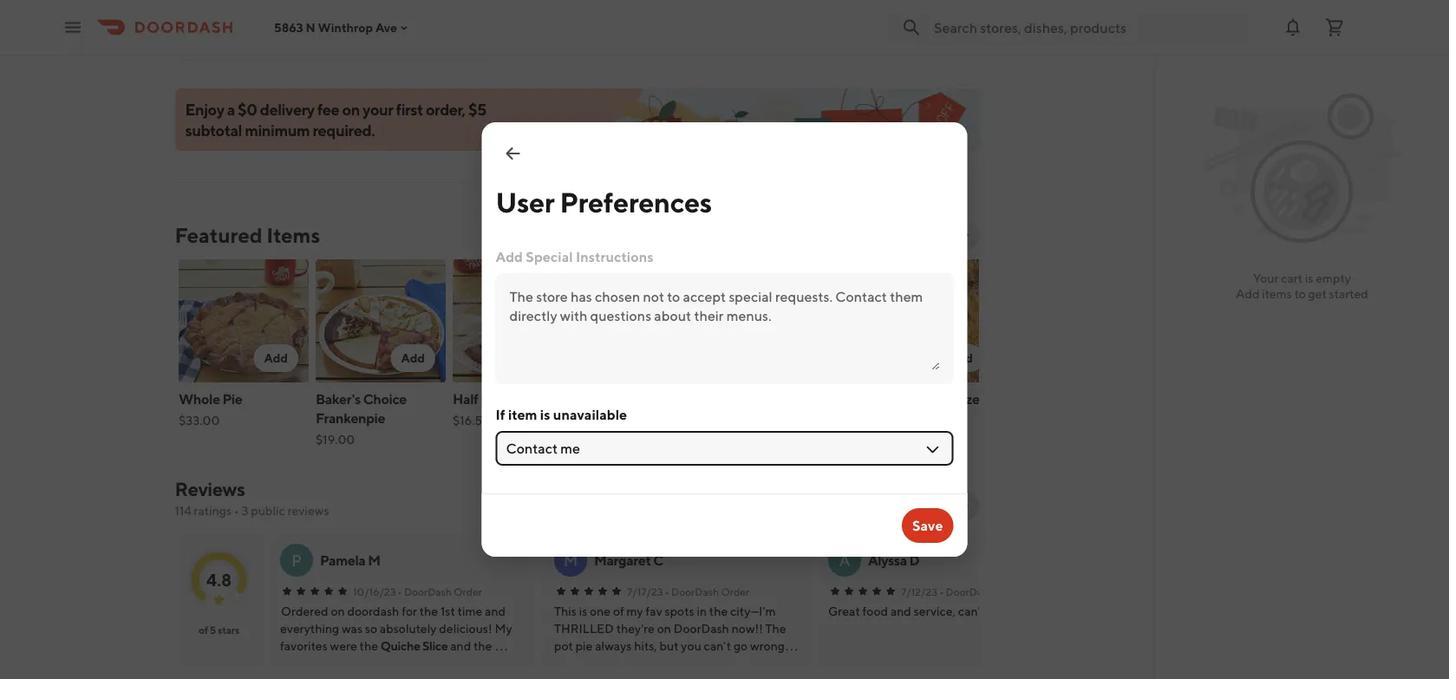 Task type: locate. For each thing, give the bounding box(es) containing it.
5.2
[[386, 40, 403, 55]]

delivery up 'expanded'
[[226, 10, 270, 24]]

1 horizontal spatial pie
[[480, 391, 500, 407]]

$19.00
[[315, 432, 355, 447]]

doordash right 7/17/23
[[671, 585, 719, 597]]

open menu image
[[62, 17, 83, 38]]

reviews
[[175, 478, 245, 500]]

0 horizontal spatial • doordash order
[[397, 585, 482, 597]]

fee left on
[[317, 100, 339, 118]]

1 horizontal spatial add button
[[390, 344, 435, 372]]

baker's choice frankenpie image
[[315, 259, 445, 382]]

0 horizontal spatial m
[[368, 552, 380, 568]]

0 horizontal spatial quiche
[[380, 639, 420, 653]]

is right cart
[[1305, 271, 1313, 285]]

public
[[251, 503, 285, 518]]

order,
[[426, 100, 466, 118]]

quiche slice button
[[380, 637, 447, 655]]

quiche
[[863, 391, 909, 407], [380, 639, 420, 653]]

1 • doordash order from the left
[[397, 585, 482, 597]]

doordash for a
[[945, 585, 993, 597]]

delivery up 5.2
[[372, 9, 416, 23]]

first
[[396, 100, 423, 118]]

is for empty
[[1305, 271, 1313, 285]]

next image
[[959, 499, 973, 513]]

if
[[496, 406, 505, 423]]

5863 n winthrop ave button
[[274, 20, 411, 34]]

0 horizontal spatial is
[[540, 406, 550, 423]]

1 horizontal spatial order
[[721, 585, 749, 597]]

baker's
[[315, 391, 360, 407]]

items
[[1262, 287, 1292, 301]]

notification bell image
[[1283, 17, 1303, 38]]

slice
[[422, 639, 447, 653]]

delivery
[[330, 40, 376, 55]]

• doordash order
[[397, 585, 482, 597], [664, 585, 749, 597]]

is for unavailable
[[540, 406, 550, 423]]

2 horizontal spatial doordash
[[945, 585, 993, 597]]

required.
[[313, 121, 375, 139]]

10/16/23
[[353, 585, 395, 597]]

pamela m
[[320, 552, 380, 568]]

7/12/23
[[901, 585, 937, 597]]

1 add button from the left
[[253, 344, 298, 372]]

2 add button from the left
[[390, 344, 435, 372]]

m
[[563, 551, 577, 569], [368, 552, 380, 568]]

mi
[[405, 40, 419, 55]]

• left 3
[[234, 503, 239, 518]]

pie right whole
[[222, 391, 242, 407]]

order for p
[[453, 585, 482, 597]]

empty
[[1316, 271, 1351, 285]]

featured items heading
[[175, 221, 320, 249]]

doordash left review at the right bottom of the page
[[945, 585, 993, 597]]

1 vertical spatial fee
[[317, 100, 339, 118]]

1 horizontal spatial m
[[563, 551, 577, 569]]

is inside user preferences dialog
[[540, 406, 550, 423]]

None radio
[[810, 2, 899, 37]]

m up 10/16/23
[[368, 552, 380, 568]]

started
[[1329, 287, 1368, 301]]

15
[[924, 20, 934, 33]]

add special instructions
[[496, 248, 653, 265]]

add button for pie
[[253, 344, 298, 372]]

• doordash review
[[939, 585, 1030, 597]]

2 order from the left
[[721, 585, 749, 597]]

pie right half
[[480, 391, 500, 407]]

delivery for delivery fee
[[226, 10, 270, 24]]

add for whole pie
[[264, 351, 287, 365]]

2 pie from the left
[[480, 391, 500, 407]]

delivery time
[[372, 9, 443, 23]]

family
[[911, 391, 951, 407]]

order methods option group
[[810, 2, 979, 37]]

delivery up minimum
[[260, 100, 314, 118]]

0 horizontal spatial pie
[[222, 391, 242, 407]]

on
[[342, 100, 360, 118]]

$0
[[238, 100, 257, 118]]

pie inside half pie $16.50
[[480, 391, 500, 407]]

pie for half pie
[[480, 391, 500, 407]]

0 vertical spatial quiche
[[863, 391, 909, 407]]

doordash for p
[[404, 585, 451, 597]]

m left margaret
[[563, 551, 577, 569]]

3
[[242, 503, 248, 518]]

1 horizontal spatial fee
[[317, 100, 339, 118]]

•
[[378, 40, 383, 55], [234, 503, 239, 518], [397, 585, 402, 597], [664, 585, 669, 597], [939, 585, 943, 597]]

pie
[[222, 391, 242, 407], [480, 391, 500, 407]]

add inside your cart is empty add items to get started
[[1236, 287, 1260, 301]]

1 horizontal spatial doordash
[[671, 585, 719, 597]]

1 vertical spatial is
[[540, 406, 550, 423]]

unavailable
[[553, 406, 627, 423]]

• doordash order right 7/17/23
[[664, 585, 749, 597]]

1 order from the left
[[453, 585, 482, 597]]

is inside your cart is empty add items to get started
[[1305, 271, 1313, 285]]

expanded range delivery • 5.2 mi
[[233, 40, 419, 55]]

whole pie $33.00
[[178, 391, 242, 428]]

quiche left slice
[[380, 639, 420, 653]]

2 doordash from the left
[[671, 585, 719, 597]]

• left 5.2
[[378, 40, 383, 55]]

3 doordash from the left
[[945, 585, 993, 597]]

add inside user preferences dialog
[[496, 248, 523, 265]]

quiche inside button
[[380, 639, 420, 653]]

pie inside the whole pie $33.00
[[222, 391, 242, 407]]

$12.00
[[589, 413, 628, 428]]

pamela
[[320, 552, 365, 568]]

special
[[526, 248, 573, 265]]

quiche family sized image
[[863, 259, 993, 382]]

1 pie from the left
[[222, 391, 242, 407]]

1 vertical spatial quiche
[[380, 639, 420, 653]]

is
[[1305, 271, 1313, 285], [540, 406, 550, 423]]

fee left n
[[273, 10, 290, 24]]

• right 7/17/23
[[664, 585, 669, 597]]

$5
[[468, 100, 486, 118]]

fee
[[273, 10, 290, 24], [317, 100, 339, 118]]

is right item
[[540, 406, 550, 423]]

1 horizontal spatial quiche
[[863, 391, 909, 407]]

3 add button from the left
[[938, 344, 983, 372]]

quiche left family
[[863, 391, 909, 407]]

1 doordash from the left
[[404, 585, 451, 597]]

• doordash order up slice
[[397, 585, 482, 597]]

0 horizontal spatial fee
[[273, 10, 290, 24]]

add button
[[253, 344, 298, 372], [390, 344, 435, 372], [938, 344, 983, 372]]

cart
[[1281, 271, 1303, 285]]

winthrop
[[318, 20, 373, 34]]

0 horizontal spatial doordash
[[404, 585, 451, 597]]

add button for choice
[[390, 344, 435, 372]]

0 vertical spatial is
[[1305, 271, 1313, 285]]

doordash
[[404, 585, 451, 597], [671, 585, 719, 597], [945, 585, 993, 597]]

doordash right 10/16/23
[[404, 585, 451, 597]]

0 horizontal spatial order
[[453, 585, 482, 597]]

• right 7/12/23
[[939, 585, 943, 597]]

• right 10/16/23
[[397, 585, 402, 597]]

2 • doordash order from the left
[[664, 585, 749, 597]]

1 horizontal spatial • doordash order
[[664, 585, 749, 597]]

1 horizontal spatial is
[[1305, 271, 1313, 285]]

2 horizontal spatial add button
[[938, 344, 983, 372]]

None radio
[[888, 2, 979, 37]]

c
[[653, 552, 663, 568]]

quiche family sized
[[863, 391, 987, 407]]

0 horizontal spatial add button
[[253, 344, 298, 372]]

ave
[[375, 20, 397, 34]]

5863
[[274, 20, 303, 34]]

expanded
[[233, 40, 290, 55]]



Task type: describe. For each thing, give the bounding box(es) containing it.
doordash for m
[[671, 585, 719, 597]]

• doordash order for m
[[664, 585, 749, 597]]

stars
[[217, 624, 239, 636]]

subtotal
[[185, 121, 242, 139]]

alyssa d
[[868, 552, 919, 568]]

fee inside enjoy a $0 delivery fee on your first order, $5 subtotal minimum required.
[[317, 100, 339, 118]]

preferences
[[560, 186, 712, 218]]

frankenpie
[[315, 410, 385, 426]]

a
[[839, 551, 850, 569]]

quiche for quiche family sized
[[863, 391, 909, 407]]

• inside the reviews 114 ratings • 3 public reviews
[[234, 503, 239, 518]]

pie for whole pie
[[222, 391, 242, 407]]

pot pie family sized image
[[726, 259, 856, 382]]

quiche slice
[[380, 639, 447, 653]]

a
[[227, 100, 235, 118]]

• for a
[[939, 585, 943, 597]]

• doordash order for p
[[397, 585, 482, 597]]

0 items, open order cart image
[[1324, 17, 1345, 38]]

min
[[937, 20, 954, 33]]

reviews link
[[175, 478, 245, 500]]

user preferences dialog
[[482, 122, 967, 557]]

time
[[418, 9, 443, 23]]

baker's choice frankenpie $19.00
[[315, 391, 406, 447]]

delivery inside enjoy a $0 delivery fee on your first order, $5 subtotal minimum required.
[[260, 100, 314, 118]]

order for m
[[721, 585, 749, 597]]

pot pie image
[[589, 259, 719, 382]]

get
[[1308, 287, 1327, 301]]

to
[[1294, 287, 1306, 301]]

whole
[[178, 391, 219, 407]]

• for m
[[664, 585, 669, 597]]

whole pie image
[[178, 259, 308, 382]]

previous image
[[924, 499, 938, 513]]

your cart is empty add items to get started
[[1236, 271, 1368, 301]]

0 vertical spatial fee
[[273, 10, 290, 24]]

enjoy
[[185, 100, 224, 118]]

if item is unavailable
[[496, 406, 627, 423]]

4.8
[[206, 569, 231, 590]]

delivery fee
[[226, 10, 290, 24]]

reviews 114 ratings • 3 public reviews
[[175, 478, 329, 518]]

$12.00 button
[[586, 256, 723, 440]]

save button
[[902, 508, 953, 543]]

your
[[1253, 271, 1279, 285]]

5863 n winthrop ave
[[274, 20, 397, 34]]

n
[[306, 20, 315, 34]]

user
[[496, 186, 554, 218]]

item
[[508, 406, 537, 423]]

margaret
[[594, 552, 650, 568]]

half pie $16.50
[[452, 391, 500, 428]]

114
[[175, 503, 191, 518]]

range
[[292, 40, 328, 55]]

save
[[912, 517, 943, 534]]

add for baker's choice frankenpie
[[401, 351, 424, 365]]

your
[[363, 100, 393, 118]]

• for p
[[397, 585, 402, 597]]

Add Special Instructions text field
[[509, 287, 940, 370]]

featured items
[[175, 222, 320, 247]]

items
[[266, 222, 320, 247]]

half pie image
[[452, 259, 582, 382]]

quiche for quiche slice
[[380, 639, 420, 653]]

next button of carousel image
[[959, 228, 973, 242]]

user preferences
[[496, 186, 712, 218]]

alyssa
[[868, 552, 906, 568]]

featured
[[175, 222, 262, 247]]

d
[[909, 552, 919, 568]]

none radio containing pickup
[[888, 2, 979, 37]]

of 5 stars
[[198, 624, 239, 636]]

sized
[[954, 391, 987, 407]]

delivery for delivery time
[[372, 9, 416, 23]]

enjoy a $0 delivery fee on your first order, $5 subtotal minimum required.
[[185, 100, 486, 139]]

half
[[452, 391, 478, 407]]

ratings
[[194, 503, 232, 518]]

p
[[291, 551, 301, 569]]

back image
[[503, 143, 523, 164]]

add for quiche family sized
[[949, 351, 973, 365]]

review
[[995, 585, 1030, 597]]

minimum
[[245, 121, 310, 139]]

reviews
[[288, 503, 329, 518]]

expanded range delivery • 5.2 mi image
[[473, 41, 487, 55]]

choice
[[363, 391, 406, 407]]

7/17/23
[[627, 585, 663, 597]]

margaret c
[[594, 552, 663, 568]]

instructions
[[576, 248, 653, 265]]

of
[[198, 624, 207, 636]]

$16.50
[[452, 413, 491, 428]]

pickup
[[919, 5, 959, 20]]

pickup 15 min
[[919, 5, 959, 33]]

$33.00
[[178, 413, 219, 428]]

5
[[209, 624, 215, 636]]



Task type: vqa. For each thing, say whether or not it's contained in the screenshot.
BAKER'S CHOICE FRANKENPIE image
yes



